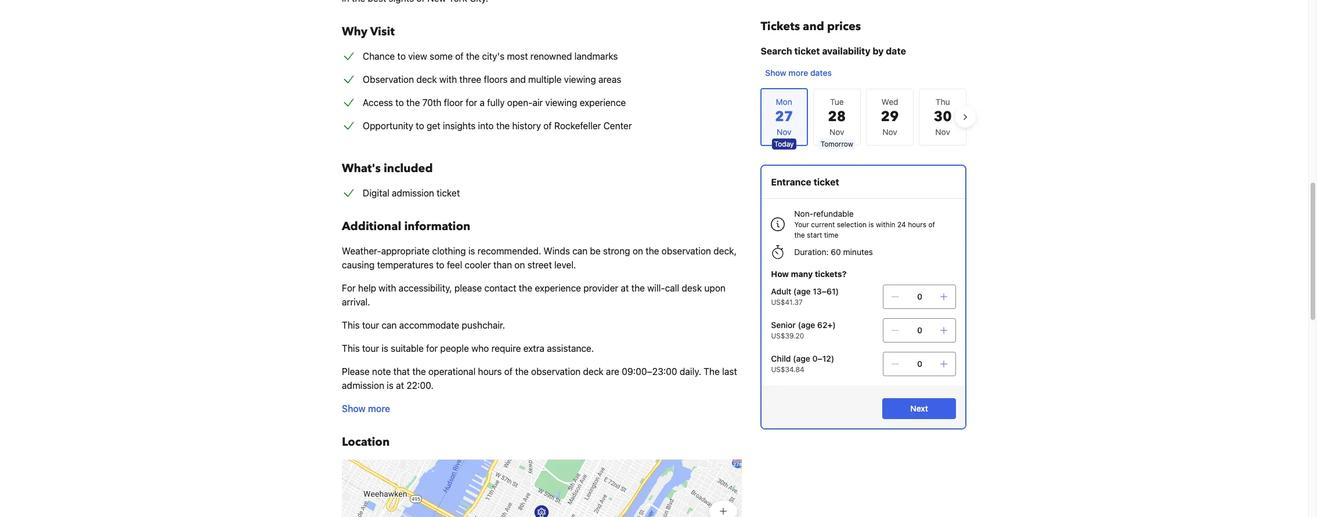 Task type: vqa. For each thing, say whether or not it's contained in the screenshot.
Airports in the United States Button
no



Task type: locate. For each thing, give the bounding box(es) containing it.
hours right 24
[[908, 221, 926, 229]]

clothing
[[432, 246, 466, 257]]

is left within
[[868, 221, 874, 229]]

1 vertical spatial admission
[[342, 381, 384, 391]]

visit
[[370, 24, 395, 39]]

pushchair.
[[462, 320, 505, 331]]

1 horizontal spatial admission
[[392, 188, 434, 199]]

with
[[439, 74, 457, 85], [379, 283, 396, 294]]

(age
[[793, 287, 810, 297], [798, 320, 815, 330], [793, 354, 810, 364]]

map region
[[310, 431, 755, 518]]

accessibility,
[[399, 283, 452, 294]]

observation
[[662, 246, 711, 257], [531, 367, 581, 377]]

0 horizontal spatial for
[[426, 344, 438, 354]]

of right history
[[543, 121, 552, 131]]

nov down 30
[[935, 127, 950, 137]]

experience down level.
[[535, 283, 581, 294]]

cooler
[[465, 260, 491, 271]]

deck
[[416, 74, 437, 85], [583, 367, 604, 377]]

experience down areas
[[580, 98, 626, 108]]

of right some
[[455, 51, 464, 62]]

can up suitable
[[382, 320, 397, 331]]

for help with accessibility, please contact the experience provider at the will-call desk upon arrival.
[[342, 283, 726, 308]]

1 horizontal spatial deck
[[583, 367, 604, 377]]

with for help
[[379, 283, 396, 294]]

1 horizontal spatial and
[[803, 19, 824, 34]]

1 horizontal spatial hours
[[908, 221, 926, 229]]

us$41.37
[[771, 298, 802, 307]]

note
[[372, 367, 391, 377]]

what's
[[342, 161, 381, 176]]

show up 'location'
[[342, 404, 366, 414]]

(age inside senior (age 62+) us$39.20
[[798, 320, 815, 330]]

0 vertical spatial observation
[[662, 246, 711, 257]]

entrance ticket
[[771, 177, 839, 187]]

additional information
[[342, 219, 470, 235]]

can
[[572, 246, 588, 257], [382, 320, 397, 331]]

experience
[[580, 98, 626, 108], [535, 283, 581, 294]]

and right floors
[[510, 74, 526, 85]]

of right 24
[[928, 221, 935, 229]]

1 vertical spatial with
[[379, 283, 396, 294]]

0 vertical spatial on
[[633, 246, 643, 257]]

1 vertical spatial this
[[342, 344, 360, 354]]

of down require
[[504, 367, 513, 377]]

1 vertical spatial at
[[396, 381, 404, 391]]

3 nov from the left
[[935, 127, 950, 137]]

why
[[342, 24, 368, 39]]

(age for 13–61)
[[793, 287, 810, 297]]

1 horizontal spatial can
[[572, 246, 588, 257]]

for left a
[[466, 98, 477, 108]]

deck up 70th
[[416, 74, 437, 85]]

to left get at the left top of the page
[[416, 121, 424, 131]]

ticket
[[794, 46, 820, 56], [813, 177, 839, 187], [437, 188, 460, 199]]

landmarks
[[574, 51, 618, 62]]

this up the please
[[342, 344, 360, 354]]

0 horizontal spatial with
[[379, 283, 396, 294]]

2 tour from the top
[[362, 344, 379, 354]]

1 horizontal spatial show
[[765, 68, 786, 78]]

renowned
[[530, 51, 572, 62]]

is up cooler
[[468, 246, 475, 257]]

2 vertical spatial (age
[[793, 354, 810, 364]]

0 vertical spatial more
[[788, 68, 808, 78]]

view
[[408, 51, 427, 62]]

last
[[722, 367, 737, 377]]

temperatures
[[377, 260, 434, 271]]

the left will-
[[631, 283, 645, 294]]

opportunity
[[363, 121, 413, 131]]

observation inside please note that the operational hours of the observation deck are 09:00–23:00 daily. the last admission is at 22:00.
[[531, 367, 581, 377]]

tickets and prices
[[760, 19, 861, 34]]

on right strong
[[633, 246, 643, 257]]

tour up note
[[362, 344, 379, 354]]

viewing down landmarks
[[564, 74, 596, 85]]

1 0 from the top
[[917, 292, 922, 302]]

observation down assistance.
[[531, 367, 581, 377]]

can left be
[[572, 246, 588, 257]]

2 0 from the top
[[917, 326, 922, 336]]

0 horizontal spatial observation
[[531, 367, 581, 377]]

selection
[[837, 221, 866, 229]]

tue
[[830, 97, 844, 107]]

0 horizontal spatial hours
[[478, 367, 502, 377]]

0 horizontal spatial nov
[[830, 127, 844, 137]]

next
[[910, 404, 928, 414]]

at
[[621, 283, 629, 294], [396, 381, 404, 391]]

0 horizontal spatial admission
[[342, 381, 384, 391]]

to right access
[[395, 98, 404, 108]]

show down search
[[765, 68, 786, 78]]

1 vertical spatial experience
[[535, 283, 581, 294]]

0 horizontal spatial and
[[510, 74, 526, 85]]

ticket up show more dates
[[794, 46, 820, 56]]

0 vertical spatial tour
[[362, 320, 379, 331]]

0 horizontal spatial more
[[368, 404, 390, 414]]

at right provider at left
[[621, 283, 629, 294]]

show
[[765, 68, 786, 78], [342, 404, 366, 414]]

by
[[872, 46, 883, 56]]

at down that
[[396, 381, 404, 391]]

more inside show more button
[[368, 404, 390, 414]]

nov inside "thu 30 nov"
[[935, 127, 950, 137]]

(age for 62+)
[[798, 320, 815, 330]]

0 vertical spatial with
[[439, 74, 457, 85]]

0 vertical spatial deck
[[416, 74, 437, 85]]

more for show more
[[368, 404, 390, 414]]

(age for 0–12)
[[793, 354, 810, 364]]

non-
[[794, 209, 813, 219]]

1 vertical spatial ticket
[[813, 177, 839, 187]]

history
[[512, 121, 541, 131]]

on right than
[[514, 260, 525, 271]]

0 vertical spatial 0
[[917, 292, 922, 302]]

(age up us$34.84
[[793, 354, 810, 364]]

tour down "arrival."
[[362, 320, 379, 331]]

0 vertical spatial (age
[[793, 287, 810, 297]]

1 horizontal spatial more
[[788, 68, 808, 78]]

nov up tomorrow
[[830, 127, 844, 137]]

1 vertical spatial viewing
[[545, 98, 577, 108]]

strong
[[603, 246, 630, 257]]

(age inside adult (age 13–61) us$41.37
[[793, 287, 810, 297]]

0 for adult (age 13–61)
[[917, 292, 922, 302]]

0 horizontal spatial at
[[396, 381, 404, 391]]

admission down the please
[[342, 381, 384, 391]]

2 this from the top
[[342, 344, 360, 354]]

(age down many
[[793, 287, 810, 297]]

region
[[751, 84, 976, 151]]

0 horizontal spatial show
[[342, 404, 366, 414]]

child (age 0–12) us$34.84
[[771, 354, 834, 374]]

to left view
[[397, 51, 406, 62]]

availability
[[822, 46, 870, 56]]

at inside please note that the operational hours of the observation deck are 09:00–23:00 daily. the last admission is at 22:00.
[[396, 381, 404, 391]]

with inside for help with accessibility, please contact the experience provider at the will-call desk upon arrival.
[[379, 283, 396, 294]]

0 vertical spatial show
[[765, 68, 786, 78]]

search
[[760, 46, 792, 56]]

with left three
[[439, 74, 457, 85]]

hours down who
[[478, 367, 502, 377]]

operational
[[428, 367, 476, 377]]

and left prices at top right
[[803, 19, 824, 34]]

the left city's at left top
[[466, 51, 480, 62]]

1 this from the top
[[342, 320, 360, 331]]

1 vertical spatial hours
[[478, 367, 502, 377]]

0 vertical spatial for
[[466, 98, 477, 108]]

time
[[824, 231, 838, 240]]

2 vertical spatial ticket
[[437, 188, 460, 199]]

to left feel
[[436, 260, 444, 271]]

city's
[[482, 51, 505, 62]]

nov down 29
[[882, 127, 897, 137]]

viewing right the air
[[545, 98, 577, 108]]

0 vertical spatial at
[[621, 283, 629, 294]]

provider
[[583, 283, 618, 294]]

ticket up refundable
[[813, 177, 839, 187]]

to
[[397, 51, 406, 62], [395, 98, 404, 108], [416, 121, 424, 131], [436, 260, 444, 271]]

accommodate
[[399, 320, 459, 331]]

1 vertical spatial can
[[382, 320, 397, 331]]

0 vertical spatial hours
[[908, 221, 926, 229]]

nov inside tue 28 nov tomorrow
[[830, 127, 844, 137]]

2 horizontal spatial nov
[[935, 127, 950, 137]]

winds
[[544, 246, 570, 257]]

0 horizontal spatial deck
[[416, 74, 437, 85]]

the left 70th
[[406, 98, 420, 108]]

observation up desk
[[662, 246, 711, 257]]

the inside weather-appropriate clothing is recommended. winds can be strong on the observation deck, causing temperatures to feel cooler than on street level.
[[646, 246, 659, 257]]

hours inside please note that the operational hours of the observation deck are 09:00–23:00 daily. the last admission is at 22:00.
[[478, 367, 502, 377]]

what's included
[[342, 161, 433, 176]]

0 vertical spatial ticket
[[794, 46, 820, 56]]

1 vertical spatial more
[[368, 404, 390, 414]]

floors
[[484, 74, 508, 85]]

2 vertical spatial 0
[[917, 359, 922, 369]]

insights
[[443, 121, 476, 131]]

arrival.
[[342, 297, 370, 308]]

recommended.
[[478, 246, 541, 257]]

(age inside child (age 0–12) us$34.84
[[793, 354, 810, 364]]

1 vertical spatial and
[[510, 74, 526, 85]]

senior (age 62+) us$39.20
[[771, 320, 835, 341]]

admission down included
[[392, 188, 434, 199]]

ticket up information
[[437, 188, 460, 199]]

more left the dates
[[788, 68, 808, 78]]

with for deck
[[439, 74, 457, 85]]

0 vertical spatial viewing
[[564, 74, 596, 85]]

can inside weather-appropriate clothing is recommended. winds can be strong on the observation deck, causing temperatures to feel cooler than on street level.
[[572, 246, 588, 257]]

more
[[788, 68, 808, 78], [368, 404, 390, 414]]

admission inside please note that the operational hours of the observation deck are 09:00–23:00 daily. the last admission is at 22:00.
[[342, 381, 384, 391]]

at inside for help with accessibility, please contact the experience provider at the will-call desk upon arrival.
[[621, 283, 629, 294]]

0 vertical spatial can
[[572, 246, 588, 257]]

us$34.84
[[771, 366, 804, 374]]

1 horizontal spatial on
[[633, 246, 643, 257]]

the right strong
[[646, 246, 659, 257]]

contact
[[484, 283, 516, 294]]

1 horizontal spatial observation
[[662, 246, 711, 257]]

the down your
[[794, 231, 805, 240]]

observation inside weather-appropriate clothing is recommended. winds can be strong on the observation deck, causing temperatures to feel cooler than on street level.
[[662, 246, 711, 257]]

1 vertical spatial on
[[514, 260, 525, 271]]

3 0 from the top
[[917, 359, 922, 369]]

tue 28 nov tomorrow
[[821, 97, 853, 149]]

digital
[[363, 188, 389, 199]]

0 vertical spatial this
[[342, 320, 360, 331]]

are
[[606, 367, 619, 377]]

more up 'location'
[[368, 404, 390, 414]]

(age left 62+)
[[798, 320, 815, 330]]

1 vertical spatial (age
[[798, 320, 815, 330]]

chance
[[363, 51, 395, 62]]

1 vertical spatial show
[[342, 404, 366, 414]]

is down note
[[387, 381, 394, 391]]

1 horizontal spatial nov
[[882, 127, 897, 137]]

causing
[[342, 260, 375, 271]]

weather-appropriate clothing is recommended. winds can be strong on the observation deck, causing temperatures to feel cooler than on street level.
[[342, 246, 737, 271]]

more inside the show more dates button
[[788, 68, 808, 78]]

1 vertical spatial 0
[[917, 326, 922, 336]]

please note that the operational hours of the observation deck are 09:00–23:00 daily. the last admission is at 22:00.
[[342, 367, 737, 391]]

2 nov from the left
[[882, 127, 897, 137]]

suitable
[[391, 344, 424, 354]]

62+)
[[817, 320, 835, 330]]

nov for 29
[[882, 127, 897, 137]]

1 horizontal spatial for
[[466, 98, 477, 108]]

for left people
[[426, 344, 438, 354]]

1 nov from the left
[[830, 127, 844, 137]]

1 vertical spatial tour
[[362, 344, 379, 354]]

adult (age 13–61) us$41.37
[[771, 287, 839, 307]]

1 vertical spatial for
[[426, 344, 438, 354]]

1 vertical spatial observation
[[531, 367, 581, 377]]

ticket for entrance
[[813, 177, 839, 187]]

non-refundable your current selection is within 24 hours of the start time
[[794, 209, 935, 240]]

1 horizontal spatial with
[[439, 74, 457, 85]]

1 tour from the top
[[362, 320, 379, 331]]

hours
[[908, 221, 926, 229], [478, 367, 502, 377]]

nov inside wed 29 nov
[[882, 127, 897, 137]]

to for view
[[397, 51, 406, 62]]

deck left are
[[583, 367, 604, 377]]

is inside please note that the operational hours of the observation deck are 09:00–23:00 daily. the last admission is at 22:00.
[[387, 381, 394, 391]]

the right contact
[[519, 283, 532, 294]]

help
[[358, 283, 376, 294]]

1 vertical spatial deck
[[583, 367, 604, 377]]

this down "arrival."
[[342, 320, 360, 331]]

with right help on the left bottom of the page
[[379, 283, 396, 294]]

observation
[[363, 74, 414, 85]]

29
[[881, 107, 899, 127]]

experience inside for help with accessibility, please contact the experience provider at the will-call desk upon arrival.
[[535, 283, 581, 294]]

1 horizontal spatial at
[[621, 283, 629, 294]]

wed 29 nov
[[881, 97, 899, 137]]



Task type: describe. For each thing, give the bounding box(es) containing it.
is left suitable
[[382, 344, 388, 354]]

to for the
[[395, 98, 404, 108]]

location
[[342, 435, 390, 450]]

tour for is
[[362, 344, 379, 354]]

rockefeller
[[554, 121, 601, 131]]

appropriate
[[381, 246, 430, 257]]

to for get
[[416, 121, 424, 131]]

minutes
[[843, 247, 873, 257]]

level.
[[554, 260, 576, 271]]

most
[[507, 51, 528, 62]]

additional
[[342, 219, 401, 235]]

tour for can
[[362, 320, 379, 331]]

0 vertical spatial admission
[[392, 188, 434, 199]]

access
[[363, 98, 393, 108]]

30
[[934, 107, 952, 127]]

next button
[[882, 399, 956, 420]]

access to the 70th floor for a fully open-air viewing experience
[[363, 98, 626, 108]]

chance to view some of the city's most renowned landmarks
[[363, 51, 618, 62]]

tomorrow
[[821, 140, 853, 149]]

call
[[665, 283, 679, 294]]

some
[[430, 51, 453, 62]]

weather-
[[342, 246, 381, 257]]

many
[[791, 269, 813, 279]]

to inside weather-appropriate clothing is recommended. winds can be strong on the observation deck, causing temperatures to feel cooler than on street level.
[[436, 260, 444, 271]]

0–12)
[[812, 354, 834, 364]]

dates
[[810, 68, 831, 78]]

of inside please note that the operational hours of the observation deck are 09:00–23:00 daily. the last admission is at 22:00.
[[504, 367, 513, 377]]

show for show more dates
[[765, 68, 786, 78]]

region containing 28
[[751, 84, 976, 151]]

hours inside non-refundable your current selection is within 24 hours of the start time
[[908, 221, 926, 229]]

upon
[[704, 283, 726, 294]]

0 for child (age 0–12)
[[917, 359, 922, 369]]

your
[[794, 221, 809, 229]]

the down extra
[[515, 367, 529, 377]]

the up the 22:00.
[[412, 367, 426, 377]]

digital admission ticket
[[363, 188, 460, 199]]

floor
[[444, 98, 463, 108]]

search ticket availability by date
[[760, 46, 906, 56]]

this for this tour is suitable for people who require extra assistance.
[[342, 344, 360, 354]]

adult
[[771, 287, 791, 297]]

for
[[342, 283, 356, 294]]

of inside non-refundable your current selection is within 24 hours of the start time
[[928, 221, 935, 229]]

duration:
[[794, 247, 828, 257]]

entrance
[[771, 177, 811, 187]]

nov for 30
[[935, 127, 950, 137]]

opportunity to get insights into the history of rockefeller center
[[363, 121, 632, 131]]

show for show more
[[342, 404, 366, 414]]

this for this tour can accommodate pushchair.
[[342, 320, 360, 331]]

refundable
[[813, 209, 853, 219]]

start
[[807, 231, 822, 240]]

prices
[[827, 19, 861, 34]]

within
[[876, 221, 895, 229]]

24
[[897, 221, 906, 229]]

areas
[[598, 74, 621, 85]]

duration: 60 minutes
[[794, 247, 873, 257]]

deck inside please note that the operational hours of the observation deck are 09:00–23:00 daily. the last admission is at 22:00.
[[583, 367, 604, 377]]

show more dates button
[[760, 63, 836, 84]]

09:00–23:00
[[622, 367, 677, 377]]

child
[[771, 354, 791, 364]]

observation deck with three floors and multiple viewing areas
[[363, 74, 621, 85]]

tickets
[[760, 19, 800, 34]]

0 horizontal spatial can
[[382, 320, 397, 331]]

the inside non-refundable your current selection is within 24 hours of the start time
[[794, 231, 805, 240]]

0 for senior (age 62+)
[[917, 326, 922, 336]]

this tour can accommodate pushchair.
[[342, 320, 505, 331]]

ticket for search
[[794, 46, 820, 56]]

the
[[704, 367, 720, 377]]

tickets?
[[815, 269, 846, 279]]

into
[[478, 121, 494, 131]]

22:00.
[[407, 381, 434, 391]]

daily.
[[680, 367, 701, 377]]

included
[[384, 161, 433, 176]]

how
[[771, 269, 789, 279]]

information
[[404, 219, 470, 235]]

desk
[[682, 283, 702, 294]]

28
[[828, 107, 846, 127]]

is inside non-refundable your current selection is within 24 hours of the start time
[[868, 221, 874, 229]]

show more button
[[342, 402, 390, 416]]

center
[[603, 121, 632, 131]]

extra
[[523, 344, 545, 354]]

13–61)
[[813, 287, 839, 297]]

air
[[532, 98, 543, 108]]

0 vertical spatial experience
[[580, 98, 626, 108]]

current
[[811, 221, 835, 229]]

please
[[454, 283, 482, 294]]

this tour is suitable for people who require extra assistance.
[[342, 344, 594, 354]]

will-
[[647, 283, 665, 294]]

is inside weather-appropriate clothing is recommended. winds can be strong on the observation deck, causing temperatures to feel cooler than on street level.
[[468, 246, 475, 257]]

nov for 28
[[830, 127, 844, 137]]

people
[[440, 344, 469, 354]]

more for show more dates
[[788, 68, 808, 78]]

get
[[427, 121, 440, 131]]

thu
[[936, 97, 950, 107]]

fully
[[487, 98, 505, 108]]

0 vertical spatial and
[[803, 19, 824, 34]]

0 horizontal spatial on
[[514, 260, 525, 271]]

the right into
[[496, 121, 510, 131]]

multiple
[[528, 74, 562, 85]]

how many tickets?
[[771, 269, 846, 279]]

60
[[831, 247, 841, 257]]



